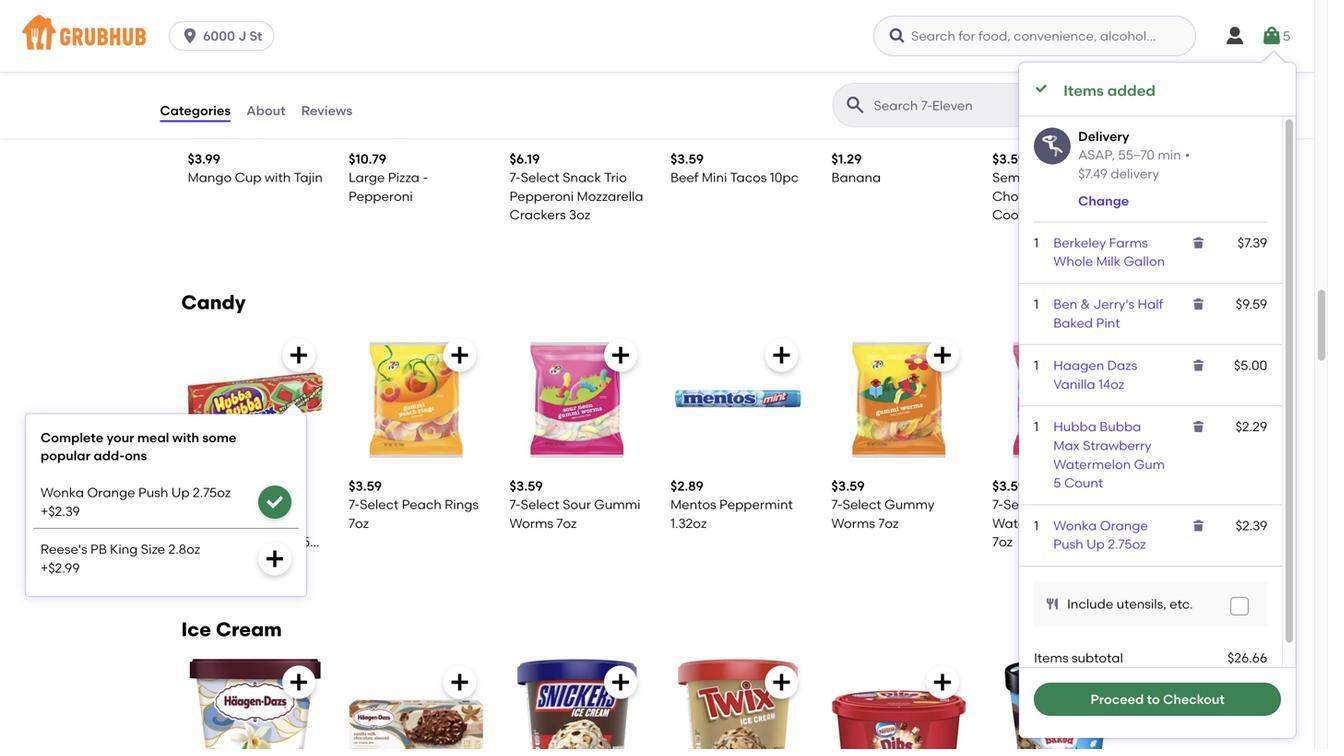 Task type: describe. For each thing, give the bounding box(es) containing it.
Search for food, convenience, alcohol... search field
[[873, 16, 1196, 56]]

view all for ice cream
[[1091, 622, 1140, 638]]

items for items added
[[1064, 82, 1104, 100]]

include utensils, etc.
[[1067, 597, 1193, 612]]

$3.99 mango cup with tajin
[[188, 151, 323, 185]]

reese's
[[41, 542, 87, 558]]

7- for 7-select gummy worms 7oz
[[831, 497, 843, 513]]

haagen
[[1053, 358, 1104, 374]]

Search 7-Eleven search field
[[872, 97, 1149, 114]]

7oz inside $3.59 7-select gummy worms 7oz
[[878, 516, 899, 532]]

mango
[[188, 170, 232, 185]]

ice cream
[[181, 618, 282, 642]]

max inside $2.29 hubba bubba max strawberry watermelon gum 5 count
[[279, 497, 305, 513]]

hubba inside hubba bubba max strawberry watermelon gum 5 count
[[1053, 419, 1097, 435]]

tooltip containing complete your meal with some popular add-ons
[[26, 403, 306, 597]]

$3.59 for $3.59 7-select sour watermelon wedges 7oz
[[992, 479, 1026, 494]]

ben & jerry's half baked pint link
[[1053, 297, 1163, 331]]

banana image
[[831, 4, 967, 139]]

milk
[[1096, 254, 1121, 270]]

7- for 7-select peach rings 7oz
[[349, 497, 360, 513]]

ben & jerry's half baked pint image
[[992, 659, 1127, 750]]

pizza
[[388, 170, 420, 185]]

cup
[[235, 170, 261, 185]]

$26.66
[[1228, 651, 1267, 666]]

cream
[[216, 618, 282, 642]]

svg image inside 6000 j st button
[[181, 27, 199, 45]]

semi sweet chocolate chunk cookie 6 pack image
[[992, 4, 1127, 139]]

7- for 7-select sour watermelon wedges 7oz
[[992, 497, 1004, 513]]

•
[[1185, 147, 1190, 163]]

to
[[1147, 692, 1160, 708]]

$3.59 for $3.59 7-select sour gummi worms 7oz
[[510, 479, 543, 494]]

wonka orange push up 2.75oz + $2.39
[[41, 485, 231, 520]]

mango cup with tajin image
[[188, 4, 323, 139]]

mentos
[[670, 497, 716, 513]]

complete your meal with some popular add-ons
[[41, 430, 237, 464]]

$10.79 large pizza - pepperoni
[[349, 151, 428, 204]]

complete
[[41, 430, 103, 446]]

ice
[[181, 618, 211, 642]]

ben & jerry's half baked pint
[[1053, 297, 1163, 331]]

pint
[[1096, 315, 1120, 331]]

reviews button
[[300, 72, 353, 138]]

haagen dazs vanilla 14oz image
[[188, 659, 323, 750]]

10pc
[[770, 170, 799, 185]]

2.8oz
[[168, 542, 200, 558]]

tacos
[[730, 170, 767, 185]]

1 for wonka
[[1034, 518, 1039, 534]]

semi
[[992, 170, 1023, 185]]

7-select sour watermelon wedges 7oz image
[[992, 332, 1127, 467]]

peach
[[402, 497, 442, 513]]

delivery asap, 55–70 min • $7.49 delivery
[[1078, 129, 1190, 182]]

hubba bubba max strawberry watermelon gum 5 count
[[1053, 419, 1165, 491]]

berkeley farms whole milk gallon
[[1053, 235, 1165, 270]]

vanilla
[[1053, 377, 1095, 392]]

5 inside hubba bubba max strawberry watermelon gum 5 count
[[1053, 476, 1061, 491]]

view all button for ice cream
[[1091, 621, 1140, 640]]

7-select snack trio pepperoni mozzarella crackers 3oz image
[[510, 4, 645, 139]]

pepperoni inside $10.79 large pizza - pepperoni
[[349, 188, 413, 204]]

cookie
[[992, 207, 1037, 223]]

all for ice cream
[[1125, 622, 1140, 638]]

$10.79
[[349, 151, 386, 167]]

peppermint
[[719, 497, 793, 513]]

with for some
[[172, 430, 199, 446]]

7- for 7-select sour gummi worms 7oz
[[510, 497, 521, 513]]

chocolate
[[992, 188, 1059, 204]]

snack
[[563, 170, 601, 185]]

snicker's ice cream pint image
[[510, 659, 645, 750]]

add-
[[94, 448, 125, 464]]

proceed
[[1091, 692, 1144, 708]]

view for candy
[[1091, 295, 1122, 311]]

asap,
[[1078, 147, 1115, 163]]

meal
[[137, 430, 169, 446]]

view all for candy
[[1091, 295, 1140, 311]]

hubba bubba max strawberry watermelon gum 5 count link
[[1053, 419, 1165, 491]]

added
[[1107, 82, 1156, 100]]

edy's dibs crunch 4oz image
[[831, 659, 967, 750]]

with for tajin
[[265, 170, 291, 185]]

ben
[[1053, 297, 1077, 312]]

6000 j st
[[203, 28, 262, 44]]

wonka for wonka orange push up 2.75oz
[[1053, 518, 1097, 534]]

3oz
[[569, 207, 590, 223]]

$6.19 7-select snack trio pepperoni mozzarella crackers 3oz
[[510, 151, 643, 223]]

pepperoni inside $6.19 7-select snack trio pepperoni mozzarella crackers 3oz
[[510, 188, 574, 204]]

$7.49
[[1078, 166, 1108, 182]]

watermelon for select
[[992, 516, 1070, 532]]

select for 7-select snack trio pepperoni mozzarella crackers 3oz
[[521, 170, 560, 185]]

6000 j st button
[[169, 21, 282, 51]]

gummi
[[594, 497, 641, 513]]

$3.59 7-select gummy worms 7oz
[[831, 479, 935, 532]]

all for candy
[[1125, 295, 1140, 311]]

view all button for candy
[[1091, 294, 1140, 312]]

st
[[249, 28, 262, 44]]

bubba inside $2.29 hubba bubba max strawberry watermelon gum 5 count
[[234, 497, 275, 513]]

strawberry inside $2.29 hubba bubba max strawberry watermelon gum 5 count
[[188, 516, 256, 532]]

$3.59 for $3.59 7-select peach rings 7oz
[[349, 479, 382, 494]]

up for wonka orange push up 2.75oz + $2.39
[[171, 485, 190, 501]]

7oz inside $3.59 7-select sour watermelon wedges 7oz
[[992, 535, 1013, 550]]

orange for wonka orange push up 2.75oz
[[1100, 518, 1148, 534]]

whole
[[1053, 254, 1093, 270]]

chunk
[[1062, 188, 1102, 204]]

14oz
[[1098, 377, 1124, 392]]

-
[[423, 170, 428, 185]]

5 inside button
[[1283, 28, 1290, 44]]

haagen dazs vanilla almond bar image
[[349, 659, 484, 750]]

ons
[[125, 448, 147, 464]]

berkeley farms whole milk gallon link
[[1053, 235, 1165, 270]]

proceed to checkout
[[1091, 692, 1225, 708]]

1.32oz
[[670, 516, 707, 532]]

gallon
[[1124, 254, 1165, 270]]

svg image inside 5 button
[[1261, 25, 1283, 47]]

7-select peach rings 7oz image
[[349, 332, 484, 467]]

items added tooltip
[[1019, 52, 1296, 739]]

pack
[[1050, 207, 1081, 223]]

select for 7-select peach rings 7oz
[[360, 497, 399, 513]]

wonka orange push up 2.75oz link
[[1053, 518, 1148, 553]]

$5.00
[[1234, 358, 1267, 374]]

sweet
[[1026, 170, 1065, 185]]

candy
[[181, 291, 246, 314]]

min
[[1158, 147, 1181, 163]]

king
[[110, 542, 138, 558]]

7oz inside $3.59 7-select peach rings 7oz
[[349, 516, 369, 532]]

change
[[1078, 193, 1129, 209]]

$2.29 for $2.29 hubba bubba max strawberry watermelon gum 5 count
[[188, 479, 220, 494]]

$3.59 for $3.59 beef mini tacos 10pc
[[670, 151, 704, 167]]

$2.99
[[48, 561, 80, 576]]

delivery
[[1111, 166, 1159, 182]]

push for wonka orange push up 2.75oz + $2.39
[[138, 485, 168, 501]]



Task type: locate. For each thing, give the bounding box(es) containing it.
0 horizontal spatial hubba
[[188, 497, 231, 513]]

0 vertical spatial push
[[138, 485, 168, 501]]

1 horizontal spatial worms
[[831, 516, 875, 532]]

sour inside $3.59 7-select sour watermelon wedges 7oz
[[1045, 497, 1074, 513]]

$3.59 beef mini tacos 10pc
[[670, 151, 799, 185]]

wonka for wonka orange push up 2.75oz + $2.39
[[41, 485, 84, 501]]

$2.39 inside wonka orange push up 2.75oz + $2.39
[[48, 504, 80, 520]]

7-select sour gummi worms 7oz image
[[510, 332, 645, 467]]

$2.89
[[670, 479, 703, 494]]

with inside complete your meal with some popular add-ons
[[172, 430, 199, 446]]

view all button up 'pint' in the right top of the page
[[1091, 294, 1140, 312]]

view all down include utensils, etc.
[[1091, 622, 1140, 638]]

svg image
[[932, 17, 954, 39], [1092, 17, 1115, 39], [1224, 25, 1246, 47], [1261, 25, 1283, 47], [888, 27, 907, 45], [1034, 81, 1049, 96], [288, 344, 310, 367], [449, 344, 471, 367], [610, 344, 632, 367], [771, 344, 793, 367], [932, 344, 954, 367], [1191, 358, 1206, 373], [264, 491, 286, 514], [1092, 672, 1115, 694]]

max inside hubba bubba max strawberry watermelon gum 5 count
[[1053, 438, 1080, 454]]

your
[[107, 430, 134, 446]]

1 horizontal spatial with
[[265, 170, 291, 185]]

select inside $3.59 7-select sour watermelon wedges 7oz
[[1004, 497, 1042, 513]]

$3.59 semi sweet chocolate chunk cookie 6 pack
[[992, 151, 1102, 223]]

1 vertical spatial orange
[[1100, 518, 1148, 534]]

0 horizontal spatial strawberry
[[188, 516, 256, 532]]

with inside '$3.99 mango cup with tajin'
[[265, 170, 291, 185]]

baked
[[1053, 315, 1093, 331]]

haagen dazs vanilla 14oz link
[[1053, 358, 1137, 392]]

2.75oz down wedges
[[1108, 537, 1146, 553]]

view all up 'pint' in the right top of the page
[[1091, 295, 1140, 311]]

hubba up 2.8oz
[[188, 497, 231, 513]]

0 horizontal spatial $2.29
[[188, 479, 220, 494]]

$3.59 inside $3.59 7-select peach rings 7oz
[[349, 479, 382, 494]]

1 vertical spatial view all
[[1091, 622, 1140, 638]]

gum
[[1134, 457, 1165, 472], [268, 535, 299, 550]]

watermelon inside $3.59 7-select sour watermelon wedges 7oz
[[992, 516, 1070, 532]]

7- inside $3.59 7-select sour gummi worms 7oz
[[510, 497, 521, 513]]

1 vertical spatial +
[[41, 561, 48, 576]]

$3.99
[[188, 151, 220, 167]]

1 all from the top
[[1125, 295, 1140, 311]]

2 vertical spatial 5
[[302, 535, 310, 550]]

view for ice cream
[[1091, 622, 1122, 638]]

$3.59 inside $3.59 beef mini tacos 10pc
[[670, 151, 704, 167]]

1 view all button from the top
[[1091, 294, 1140, 312]]

0 vertical spatial hubba
[[1053, 419, 1097, 435]]

1 vertical spatial 5
[[1053, 476, 1061, 491]]

$2.29 for $2.29
[[1236, 419, 1267, 435]]

$2.39 inside items added tooltip
[[1236, 518, 1267, 534]]

up inside wonka orange push up 2.75oz
[[1087, 537, 1105, 553]]

categories
[[160, 103, 231, 118]]

strawberry
[[1083, 438, 1152, 454], [188, 516, 256, 532]]

7- right rings
[[510, 497, 521, 513]]

0 vertical spatial max
[[1053, 438, 1080, 454]]

7- for 7-select snack trio pepperoni mozzarella crackers 3oz
[[510, 170, 521, 185]]

5 inside $2.29 hubba bubba max strawberry watermelon gum 5 count
[[302, 535, 310, 550]]

up for wonka orange push up 2.75oz
[[1087, 537, 1105, 553]]

0 horizontal spatial worms
[[510, 516, 553, 532]]

$1.29
[[831, 151, 862, 167]]

sour for gummi
[[563, 497, 591, 513]]

view up subtotal
[[1091, 622, 1122, 638]]

bubba
[[1100, 419, 1141, 435], [234, 497, 275, 513]]

orange down hubba bubba max strawberry watermelon gum 5 count link at the right bottom
[[1100, 518, 1148, 534]]

1 worms from the left
[[510, 516, 553, 532]]

hubba bubba max strawberry watermelon gum 5 count image
[[188, 332, 323, 467]]

worms inside $3.59 7-select gummy worms 7oz
[[831, 516, 875, 532]]

include
[[1067, 597, 1113, 612]]

farms
[[1109, 235, 1148, 251]]

0 vertical spatial items
[[1064, 82, 1104, 100]]

$2.29 down $5.00
[[1236, 419, 1267, 435]]

$3.59 7-select sour watermelon wedges 7oz
[[992, 479, 1124, 550]]

tooltip
[[26, 403, 306, 597]]

2 all from the top
[[1125, 622, 1140, 638]]

1 vertical spatial 2.75oz
[[1108, 537, 1146, 553]]

1 view from the top
[[1091, 295, 1122, 311]]

0 horizontal spatial with
[[172, 430, 199, 446]]

watermelon inside hubba bubba max strawberry watermelon gum 5 count
[[1053, 457, 1131, 472]]

$3.59 for $3.59 semi sweet chocolate chunk cookie 6 pack
[[992, 151, 1026, 167]]

select for 7-select sour gummi worms 7oz
[[521, 497, 560, 513]]

2 view all button from the top
[[1091, 621, 1140, 640]]

$3.59 inside $3.59 7-select sour gummi worms 7oz
[[510, 479, 543, 494]]

1 left hubba bubba max strawberry watermelon gum 5 count
[[1034, 419, 1039, 435]]

$6.19
[[510, 151, 540, 167]]

orange down add-
[[87, 485, 135, 501]]

$2.29
[[1236, 419, 1267, 435], [188, 479, 220, 494]]

select inside $3.59 7-select gummy worms 7oz
[[843, 497, 881, 513]]

push down wedges
[[1053, 537, 1083, 553]]

1 pepperoni from the left
[[349, 188, 413, 204]]

j
[[238, 28, 246, 44]]

2 worms from the left
[[831, 516, 875, 532]]

push down ons
[[138, 485, 168, 501]]

1 horizontal spatial gum
[[1134, 457, 1165, 472]]

utensils,
[[1117, 597, 1167, 612]]

2 sour from the left
[[1045, 497, 1074, 513]]

2.75oz inside wonka orange push up 2.75oz + $2.39
[[193, 485, 231, 501]]

watermelon inside $2.29 hubba bubba max strawberry watermelon gum 5 count
[[188, 535, 265, 550]]

pepperoni
[[349, 188, 413, 204], [510, 188, 574, 204]]

wonka inside wonka orange push up 2.75oz
[[1053, 518, 1097, 534]]

orange for wonka orange push up 2.75oz + $2.39
[[87, 485, 135, 501]]

some
[[202, 430, 237, 446]]

$2.29 hubba bubba max strawberry watermelon gum 5 count
[[188, 479, 310, 569]]

bubba down 14oz
[[1100, 419, 1141, 435]]

$3.59 inside $3.59 semi sweet chocolate chunk cookie 6 pack
[[992, 151, 1026, 167]]

categories button
[[159, 72, 232, 138]]

0 vertical spatial wonka
[[41, 485, 84, 501]]

count inside $2.29 hubba bubba max strawberry watermelon gum 5 count
[[188, 553, 227, 569]]

0 horizontal spatial bubba
[[234, 497, 275, 513]]

checkout
[[1163, 692, 1225, 708]]

0 horizontal spatial sour
[[563, 497, 591, 513]]

7- left peach
[[349, 497, 360, 513]]

7-select gummy worms 7oz image
[[831, 332, 967, 467]]

0 vertical spatial strawberry
[[1083, 438, 1152, 454]]

5
[[1283, 28, 1290, 44], [1053, 476, 1061, 491], [302, 535, 310, 550]]

select for 7-select gummy worms 7oz
[[843, 497, 881, 513]]

0 vertical spatial count
[[1064, 476, 1103, 491]]

7- down $6.19 at the left of the page
[[510, 170, 521, 185]]

watermelon up wedges
[[1053, 457, 1131, 472]]

0 horizontal spatial $2.39
[[48, 504, 80, 520]]

1 left haagen
[[1034, 358, 1039, 374]]

2 horizontal spatial 5
[[1283, 28, 1290, 44]]

pb
[[90, 542, 107, 558]]

4 1 from the top
[[1034, 419, 1039, 435]]

up up 2.8oz
[[171, 485, 190, 501]]

0 vertical spatial view all
[[1091, 295, 1140, 311]]

1 horizontal spatial sour
[[1045, 497, 1074, 513]]

7- inside $3.59 7-select gummy worms 7oz
[[831, 497, 843, 513]]

0 vertical spatial watermelon
[[1053, 457, 1131, 472]]

1 vertical spatial hubba
[[188, 497, 231, 513]]

1 vertical spatial max
[[279, 497, 305, 513]]

up
[[171, 485, 190, 501], [1087, 537, 1105, 553]]

7- inside $3.59 7-select sour watermelon wedges 7oz
[[992, 497, 1004, 513]]

bubba down some
[[234, 497, 275, 513]]

wonka down popular
[[41, 485, 84, 501]]

1 horizontal spatial 5
[[1053, 476, 1061, 491]]

strawberry inside hubba bubba max strawberry watermelon gum 5 count
[[1083, 438, 1152, 454]]

1 horizontal spatial $2.29
[[1236, 419, 1267, 435]]

pepperoni down the large
[[349, 188, 413, 204]]

0 horizontal spatial pepperoni
[[349, 188, 413, 204]]

sour left gummi
[[563, 497, 591, 513]]

sour inside $3.59 7-select sour gummi worms 7oz
[[563, 497, 591, 513]]

reviews
[[301, 103, 353, 118]]

watermelon right size
[[188, 535, 265, 550]]

view all
[[1091, 295, 1140, 311], [1091, 622, 1140, 638]]

items left added
[[1064, 82, 1104, 100]]

1 vertical spatial view
[[1091, 622, 1122, 638]]

3 1 from the top
[[1034, 358, 1039, 374]]

items subtotal
[[1034, 651, 1123, 666]]

0 vertical spatial view
[[1091, 295, 1122, 311]]

7- inside $3.59 7-select peach rings 7oz
[[349, 497, 360, 513]]

0 horizontal spatial count
[[188, 553, 227, 569]]

beef mini tacos 10pc image
[[670, 4, 806, 139]]

1 vertical spatial gum
[[268, 535, 299, 550]]

items left subtotal
[[1034, 651, 1069, 666]]

0 horizontal spatial up
[[171, 485, 190, 501]]

large
[[349, 170, 385, 185]]

count right size
[[188, 553, 227, 569]]

6
[[1040, 207, 1047, 223]]

haagen dazs vanilla 14oz
[[1053, 358, 1137, 392]]

0 horizontal spatial gum
[[268, 535, 299, 550]]

0 vertical spatial 2.75oz
[[193, 485, 231, 501]]

gummy
[[885, 497, 935, 513]]

7- right gummy
[[992, 497, 1004, 513]]

2 view all from the top
[[1091, 622, 1140, 638]]

+ down reese's
[[41, 561, 48, 576]]

about button
[[245, 72, 286, 138]]

1 vertical spatial count
[[188, 553, 227, 569]]

reese's pb king size 2.8oz + $2.99
[[41, 542, 200, 576]]

2.75oz inside wonka orange push up 2.75oz
[[1108, 537, 1146, 553]]

push for wonka orange push up 2.75oz
[[1053, 537, 1083, 553]]

size
[[141, 542, 165, 558]]

1 for ben
[[1034, 297, 1039, 312]]

1 down cookie
[[1034, 235, 1039, 251]]

twix cookie dough ice cream pint 16oz. image
[[670, 659, 806, 750]]

mentos peppermint 1.32oz image
[[670, 332, 806, 467]]

0 vertical spatial gum
[[1134, 457, 1165, 472]]

0 vertical spatial up
[[171, 485, 190, 501]]

1 vertical spatial watermelon
[[992, 516, 1070, 532]]

watermelon for max
[[1053, 457, 1131, 472]]

1 horizontal spatial count
[[1064, 476, 1103, 491]]

watermelon
[[1053, 457, 1131, 472], [992, 516, 1070, 532], [188, 535, 265, 550]]

$2.29 inside $2.29 hubba bubba max strawberry watermelon gum 5 count
[[188, 479, 220, 494]]

1 horizontal spatial hubba
[[1053, 419, 1097, 435]]

1 for haagen
[[1034, 358, 1039, 374]]

1 vertical spatial with
[[172, 430, 199, 446]]

+ inside reese's pb king size 2.8oz + $2.99
[[41, 561, 48, 576]]

0 vertical spatial view all button
[[1091, 294, 1140, 312]]

1 sour from the left
[[563, 497, 591, 513]]

with right meal
[[172, 430, 199, 446]]

rings
[[445, 497, 479, 513]]

1 horizontal spatial max
[[1053, 438, 1080, 454]]

0 vertical spatial orange
[[87, 485, 135, 501]]

sour up wedges
[[1045, 497, 1074, 513]]

hubba
[[1053, 419, 1097, 435], [188, 497, 231, 513]]

7oz
[[349, 516, 369, 532], [556, 516, 577, 532], [878, 516, 899, 532], [992, 535, 1013, 550]]

pepperoni up crackers
[[510, 188, 574, 204]]

0 horizontal spatial max
[[279, 497, 305, 513]]

crackers
[[510, 207, 566, 223]]

up inside wonka orange push up 2.75oz + $2.39
[[171, 485, 190, 501]]

1 horizontal spatial wonka
[[1053, 518, 1097, 534]]

1 horizontal spatial 2.75oz
[[1108, 537, 1146, 553]]

2.75oz
[[193, 485, 231, 501], [1108, 537, 1146, 553]]

$2.29 inside items added tooltip
[[1236, 419, 1267, 435]]

1 + from the top
[[41, 504, 48, 520]]

count inside hubba bubba max strawberry watermelon gum 5 count
[[1064, 476, 1103, 491]]

items for items subtotal
[[1034, 651, 1069, 666]]

1 horizontal spatial orange
[[1100, 518, 1148, 534]]

2 + from the top
[[41, 561, 48, 576]]

svg image
[[181, 27, 199, 45], [1191, 236, 1206, 250], [1191, 297, 1206, 312], [1092, 344, 1115, 367], [1191, 420, 1206, 435], [1191, 519, 1206, 533], [264, 548, 286, 570], [1045, 597, 1060, 612], [1234, 601, 1245, 612], [288, 672, 310, 694], [449, 672, 471, 694], [610, 672, 632, 694], [771, 672, 793, 694], [932, 672, 954, 694]]

0 vertical spatial +
[[41, 504, 48, 520]]

with right cup
[[265, 170, 291, 185]]

0 vertical spatial with
[[265, 170, 291, 185]]

1 1 from the top
[[1034, 235, 1039, 251]]

0 vertical spatial all
[[1125, 295, 1140, 311]]

banana
[[831, 170, 881, 185]]

sour for watermelon
[[1045, 497, 1074, 513]]

strawberry up 2.8oz
[[188, 516, 256, 532]]

select inside $3.59 7-select peach rings 7oz
[[360, 497, 399, 513]]

about
[[246, 103, 286, 118]]

1 vertical spatial view all button
[[1091, 621, 1140, 640]]

popular
[[41, 448, 90, 464]]

7- inside $6.19 7-select snack trio pepperoni mozzarella crackers 3oz
[[510, 170, 521, 185]]

5 button
[[1261, 19, 1290, 53]]

etc.
[[1170, 597, 1193, 612]]

$9.59
[[1236, 297, 1267, 312]]

$7.39
[[1238, 235, 1267, 251]]

0 vertical spatial bubba
[[1100, 419, 1141, 435]]

orange inside wonka orange push up 2.75oz + $2.39
[[87, 485, 135, 501]]

orange inside wonka orange push up 2.75oz
[[1100, 518, 1148, 534]]

7oz inside $3.59 7-select sour gummi worms 7oz
[[556, 516, 577, 532]]

1 left ben
[[1034, 297, 1039, 312]]

1 horizontal spatial pepperoni
[[510, 188, 574, 204]]

1 vertical spatial push
[[1053, 537, 1083, 553]]

1 vertical spatial strawberry
[[188, 516, 256, 532]]

2 view from the top
[[1091, 622, 1122, 638]]

gum inside hubba bubba max strawberry watermelon gum 5 count
[[1134, 457, 1165, 472]]

1 vertical spatial all
[[1125, 622, 1140, 638]]

2.75oz for wonka orange push up 2.75oz + $2.39
[[193, 485, 231, 501]]

change button
[[1078, 192, 1129, 211]]

0 horizontal spatial wonka
[[41, 485, 84, 501]]

2.75oz for wonka orange push up 2.75oz
[[1108, 537, 1146, 553]]

hubba inside $2.29 hubba bubba max strawberry watermelon gum 5 count
[[188, 497, 231, 513]]

watermelon left wedges
[[992, 516, 1070, 532]]

$3.59
[[670, 151, 704, 167], [992, 151, 1026, 167], [349, 479, 382, 494], [510, 479, 543, 494], [831, 479, 865, 494], [992, 479, 1026, 494]]

strawberry down 14oz
[[1083, 438, 1152, 454]]

2 vertical spatial watermelon
[[188, 535, 265, 550]]

push inside wonka orange push up 2.75oz
[[1053, 537, 1083, 553]]

2 pepperoni from the left
[[510, 188, 574, 204]]

0 horizontal spatial 2.75oz
[[193, 485, 231, 501]]

select inside $3.59 7-select sour gummi worms 7oz
[[521, 497, 560, 513]]

wonka down hubba bubba max strawberry watermelon gum 5 count link at the right bottom
[[1053, 518, 1097, 534]]

select inside $6.19 7-select snack trio pepperoni mozzarella crackers 3oz
[[521, 170, 560, 185]]

1 horizontal spatial push
[[1053, 537, 1083, 553]]

7- left gummy
[[831, 497, 843, 513]]

0 horizontal spatial 5
[[302, 535, 310, 550]]

$3.59 for $3.59 7-select gummy worms 7oz
[[831, 479, 865, 494]]

items added
[[1064, 82, 1156, 100]]

1 for berkeley
[[1034, 235, 1039, 251]]

1 vertical spatial up
[[1087, 537, 1105, 553]]

1 horizontal spatial bubba
[[1100, 419, 1141, 435]]

+ up reese's
[[41, 504, 48, 520]]

hubba down vanilla
[[1053, 419, 1097, 435]]

view
[[1091, 295, 1122, 311], [1091, 622, 1122, 638]]

max
[[1053, 438, 1080, 454], [279, 497, 305, 513]]

proceed to checkout button
[[1034, 683, 1281, 717]]

1 view all from the top
[[1091, 295, 1140, 311]]

+ for $2.99
[[41, 561, 48, 576]]

+ inside wonka orange push up 2.75oz + $2.39
[[41, 504, 48, 520]]

55–70
[[1118, 147, 1155, 163]]

$3.59 inside $3.59 7-select sour watermelon wedges 7oz
[[992, 479, 1026, 494]]

wedges
[[1073, 516, 1124, 532]]

bubba inside hubba bubba max strawberry watermelon gum 5 count
[[1100, 419, 1141, 435]]

$3.59 inside $3.59 7-select gummy worms 7oz
[[831, 479, 865, 494]]

1 horizontal spatial up
[[1087, 537, 1105, 553]]

5 1 from the top
[[1034, 518, 1039, 534]]

0 vertical spatial 5
[[1283, 28, 1290, 44]]

1 for hubba
[[1034, 419, 1039, 435]]

1 vertical spatial items
[[1034, 651, 1069, 666]]

1 horizontal spatial strawberry
[[1083, 438, 1152, 454]]

+ for $2.39
[[41, 504, 48, 520]]

delivery icon image
[[1034, 128, 1071, 165]]

count up wedges
[[1064, 476, 1103, 491]]

view all button down include utensils, etc.
[[1091, 621, 1140, 640]]

items
[[1064, 82, 1104, 100], [1034, 651, 1069, 666]]

tajin
[[294, 170, 323, 185]]

half
[[1138, 297, 1163, 312]]

1 vertical spatial $2.29
[[188, 479, 220, 494]]

0 horizontal spatial orange
[[87, 485, 135, 501]]

1 vertical spatial wonka
[[1053, 518, 1097, 534]]

wonka inside wonka orange push up 2.75oz + $2.39
[[41, 485, 84, 501]]

select for 7-select sour watermelon wedges 7oz
[[1004, 497, 1042, 513]]

$2.29 down some
[[188, 479, 220, 494]]

1 horizontal spatial $2.39
[[1236, 518, 1267, 534]]

large pizza - pepperoni image
[[349, 4, 484, 139]]

1 vertical spatial bubba
[[234, 497, 275, 513]]

mozzarella
[[577, 188, 643, 204]]

count
[[1064, 476, 1103, 491], [188, 553, 227, 569]]

main navigation navigation
[[0, 0, 1314, 72]]

0 horizontal spatial push
[[138, 485, 168, 501]]

worms inside $3.59 7-select sour gummi worms 7oz
[[510, 516, 553, 532]]

view up 'pint' in the right top of the page
[[1091, 295, 1122, 311]]

2 1 from the top
[[1034, 297, 1039, 312]]

$2.89 mentos peppermint 1.32oz
[[670, 479, 793, 532]]

&
[[1080, 297, 1090, 312]]

push inside wonka orange push up 2.75oz + $2.39
[[138, 485, 168, 501]]

1 left wedges
[[1034, 518, 1039, 534]]

up down wedges
[[1087, 537, 1105, 553]]

gum inside $2.29 hubba bubba max strawberry watermelon gum 5 count
[[268, 535, 299, 550]]

2.75oz down some
[[193, 485, 231, 501]]

berkeley
[[1053, 235, 1106, 251]]

0 vertical spatial $2.29
[[1236, 419, 1267, 435]]

magnifying glass icon image
[[844, 94, 866, 116]]



Task type: vqa. For each thing, say whether or not it's contained in the screenshot.
topmost FLATBREAD
no



